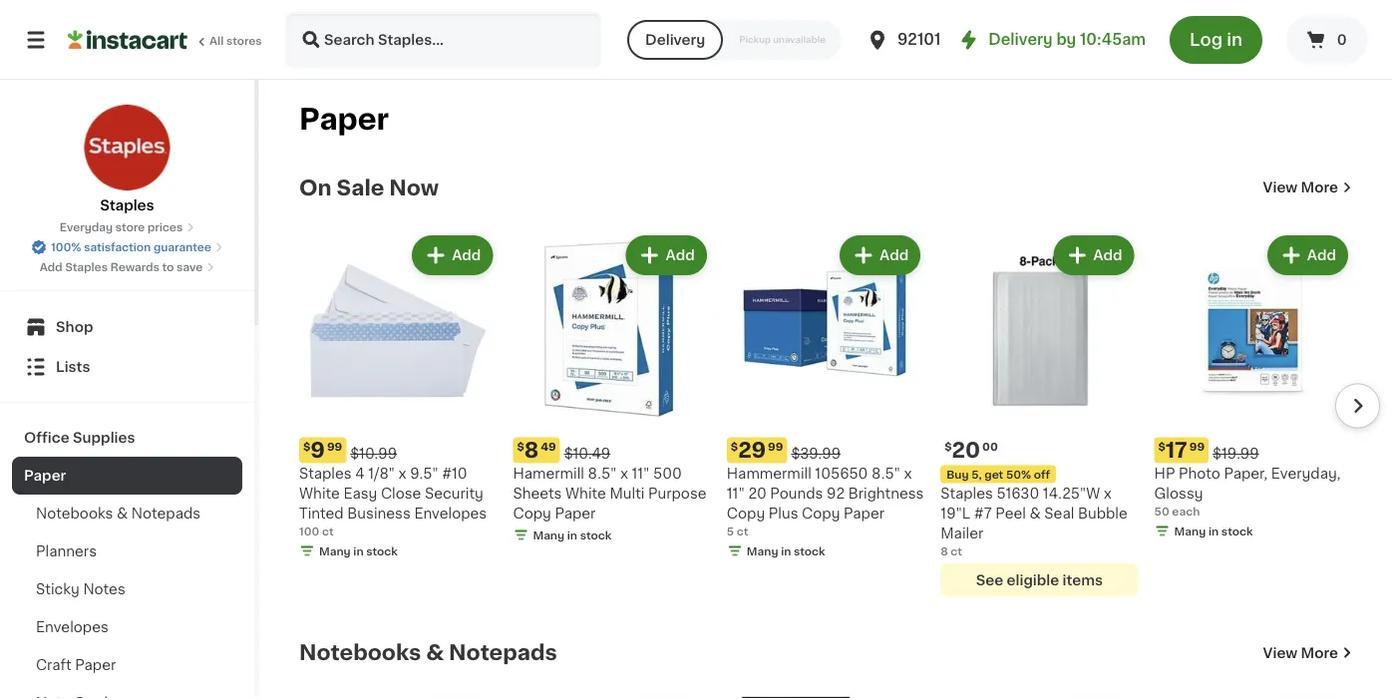 Task type: describe. For each thing, give the bounding box(es) containing it.
99 inside $ 17 99
[[1190, 441, 1205, 452]]

office supplies
[[24, 431, 135, 445]]

x inside $ 29 99 $39.99 hammermill 105650 8.5" x 11" 20 pounds 92 brightness copy plus copy paper 5 ct
[[904, 466, 912, 480]]

stock for 9
[[366, 545, 398, 556]]

off
[[1034, 469, 1050, 480]]

view for notebooks & notepads
[[1263, 646, 1298, 660]]

many in stock for photo
[[1174, 526, 1253, 536]]

20 inside $ 29 99 $39.99 hammermill 105650 8.5" x 11" 20 pounds 92 brightness copy plus copy paper 5 ct
[[748, 486, 767, 500]]

3 copy from the left
[[802, 506, 840, 520]]

white inside $ 9 99 $10.99 staples 4 1/8" x 9.5" #10 white easy close security tinted business envelopes 100 ct
[[299, 486, 340, 500]]

items
[[1063, 573, 1103, 587]]

1/8"
[[368, 466, 395, 480]]

#10
[[442, 466, 467, 480]]

paper down 'office'
[[24, 469, 66, 483]]

add for 8
[[666, 248, 695, 262]]

staples 51630 14.25"w x 19"l #7 peel & seal bubble mailer 8 ct
[[941, 486, 1128, 556]]

paper up sale at the left top of page
[[299, 105, 389, 134]]

many down sheets
[[533, 530, 565, 540]]

stock for 29
[[794, 545, 825, 556]]

by
[[1057, 32, 1076, 47]]

view more for notebooks & notepads
[[1263, 646, 1338, 660]]

staples inside $ 9 99 $10.99 staples 4 1/8" x 9.5" #10 white easy close security tinted business envelopes 100 ct
[[299, 466, 352, 480]]

100
[[299, 526, 319, 536]]

$39.99
[[791, 446, 841, 460]]

bubble
[[1078, 506, 1128, 520]]

sticky
[[36, 582, 80, 596]]

add button for 9
[[414, 237, 491, 273]]

to
[[162, 262, 174, 273]]

0 horizontal spatial notebooks
[[36, 507, 113, 521]]

hamermill 8.5" x 11" 500 sheets white multi purpose copy paper
[[513, 466, 707, 520]]

get
[[985, 469, 1004, 480]]

hp
[[1155, 466, 1175, 480]]

brightness
[[848, 486, 924, 500]]

0 button
[[1287, 16, 1368, 64]]

17
[[1166, 440, 1188, 461]]

sticky notes link
[[12, 570, 242, 608]]

50%
[[1006, 469, 1031, 480]]

add button for 17
[[1269, 237, 1346, 273]]

many in stock down sheets
[[533, 530, 612, 540]]

8 inside staples 51630 14.25"w x 19"l #7 peel & seal bubble mailer 8 ct
[[941, 545, 948, 556]]

close
[[381, 486, 421, 500]]

add for 17
[[1307, 248, 1336, 262]]

all
[[209, 35, 224, 46]]

save
[[177, 262, 203, 273]]

product group containing 8
[[513, 231, 711, 547]]

copy inside "hamermill 8.5" x 11" 500 sheets white multi purpose copy paper"
[[513, 506, 551, 520]]

office supplies link
[[12, 419, 242, 457]]

105650
[[815, 466, 868, 480]]

plus
[[769, 506, 798, 520]]

hp photo paper, everyday, glossy 50 each
[[1155, 466, 1341, 517]]

9.5"
[[410, 466, 438, 480]]

92
[[827, 486, 845, 500]]

rewards
[[110, 262, 159, 273]]

$9.99 original price: $10.99 element
[[299, 437, 497, 463]]

on
[[299, 177, 332, 198]]

supplies
[[73, 431, 135, 445]]

buy 5, get 50% off
[[947, 469, 1050, 480]]

add staples rewards to save link
[[40, 259, 215, 275]]

lists
[[56, 360, 90, 374]]

2 copy from the left
[[727, 506, 765, 520]]

in for 29
[[781, 545, 791, 556]]

ct for 9
[[322, 526, 334, 536]]

11" inside "hamermill 8.5" x 11" 500 sheets white multi purpose copy paper"
[[632, 466, 650, 480]]

4
[[355, 466, 365, 480]]

guarantee
[[154, 242, 211, 253]]

staples inside add staples rewards to save link
[[65, 262, 108, 273]]

0
[[1337, 33, 1347, 47]]

staples logo image
[[83, 104, 171, 191]]

51630
[[997, 486, 1040, 500]]

stock for photo
[[1222, 526, 1253, 536]]

#7
[[974, 506, 992, 520]]

craft paper link
[[12, 646, 242, 684]]

9
[[311, 440, 325, 461]]

many for photo
[[1174, 526, 1206, 536]]

planners
[[36, 545, 97, 559]]

0 vertical spatial 20
[[952, 440, 980, 461]]

tinted
[[299, 506, 344, 520]]

more for notebooks & notepads
[[1301, 646, 1338, 660]]

many for 29
[[747, 545, 778, 556]]

hamermill
[[513, 466, 584, 480]]

notes
[[83, 582, 125, 596]]

shop
[[56, 320, 93, 334]]

stores
[[226, 35, 262, 46]]

see eligible items button
[[941, 563, 1139, 597]]

many for 9
[[319, 545, 351, 556]]

many in stock for 29
[[747, 545, 825, 556]]

delivery by 10:45am link
[[957, 28, 1146, 52]]

purpose
[[648, 486, 707, 500]]

buy
[[947, 469, 969, 480]]

delivery button
[[627, 20, 723, 60]]

notebooks & notepads link for notepads view more link
[[299, 641, 557, 665]]

pounds
[[770, 486, 823, 500]]

multi
[[610, 486, 645, 500]]

11" inside $ 29 99 $39.99 hammermill 105650 8.5" x 11" 20 pounds 92 brightness copy plus copy paper 5 ct
[[727, 486, 745, 500]]

delivery by 10:45am
[[989, 32, 1146, 47]]

view for on sale now
[[1263, 181, 1298, 194]]

log in
[[1190, 31, 1243, 48]]

ct for 29
[[737, 526, 748, 536]]

everyday store prices link
[[60, 219, 195, 235]]

now
[[389, 177, 439, 198]]

photo
[[1179, 466, 1221, 480]]

5
[[727, 526, 734, 536]]

49
[[541, 441, 556, 452]]

all stores
[[209, 35, 262, 46]]

service type group
[[627, 20, 842, 60]]

& inside staples 51630 14.25"w x 19"l #7 peel & seal bubble mailer 8 ct
[[1030, 506, 1041, 520]]

on sale now
[[299, 177, 439, 198]]

view more link for notepads
[[1263, 643, 1352, 663]]

x inside $ 9 99 $10.99 staples 4 1/8" x 9.5" #10 white easy close security tinted business envelopes 100 ct
[[399, 466, 407, 480]]

sheets
[[513, 486, 562, 500]]

see
[[976, 573, 1004, 587]]

$10.99
[[350, 446, 397, 460]]

99 for 29
[[768, 441, 783, 452]]

add for 9
[[452, 248, 481, 262]]

1 horizontal spatial &
[[426, 642, 444, 663]]

in for 9
[[353, 545, 364, 556]]

item carousel region
[[271, 223, 1380, 609]]

eligible
[[1007, 573, 1059, 587]]

add staples rewards to save
[[40, 262, 203, 273]]

ct inside staples 51630 14.25"w x 19"l #7 peel & seal bubble mailer 8 ct
[[951, 545, 962, 556]]

paper right craft on the left bottom of page
[[75, 658, 116, 672]]

everyday
[[60, 222, 113, 233]]

peel
[[996, 506, 1026, 520]]

lists link
[[12, 347, 242, 387]]

$29.99 original price: $39.99 element
[[727, 437, 925, 463]]

00
[[982, 441, 998, 452]]



Task type: locate. For each thing, give the bounding box(es) containing it.
staples down the buy
[[941, 486, 993, 500]]

many in stock down each
[[1174, 526, 1253, 536]]

envelopes inside $ 9 99 $10.99 staples 4 1/8" x 9.5" #10 white easy close security tinted business envelopes 100 ct
[[414, 506, 487, 520]]

5 $ from the left
[[1159, 441, 1166, 452]]

$ inside $ 8 49
[[517, 441, 524, 452]]

$17.99 original price: $19.99 element
[[1155, 437, 1352, 463]]

ct right 5
[[737, 526, 748, 536]]

19"l
[[941, 506, 971, 520]]

staples down 100%
[[65, 262, 108, 273]]

staples
[[100, 198, 154, 212], [65, 262, 108, 273], [299, 466, 352, 480], [941, 486, 993, 500]]

1 more from the top
[[1301, 181, 1338, 194]]

50
[[1155, 506, 1170, 517]]

add button for 8
[[628, 237, 705, 273]]

delivery inside 'link'
[[989, 32, 1053, 47]]

1 vertical spatial 11"
[[727, 486, 745, 500]]

copy down sheets
[[513, 506, 551, 520]]

many in stock down business
[[319, 545, 398, 556]]

notebooks & notepads link for planners link
[[12, 495, 242, 533]]

seal
[[1045, 506, 1074, 520]]

$ for 8
[[517, 441, 524, 452]]

product group containing 9
[[299, 231, 497, 563]]

1 view more link from the top
[[1263, 178, 1352, 197]]

100% satisfaction guarantee
[[51, 242, 211, 253]]

1 horizontal spatial notebooks & notepads
[[299, 642, 557, 663]]

8.5" inside "hamermill 8.5" x 11" 500 sheets white multi purpose copy paper"
[[588, 466, 617, 480]]

0 vertical spatial notepads
[[131, 507, 201, 521]]

1 vertical spatial envelopes
[[36, 620, 109, 634]]

1 vertical spatial notebooks & notepads link
[[299, 641, 557, 665]]

1 view from the top
[[1263, 181, 1298, 194]]

security
[[425, 486, 484, 500]]

in inside log in button
[[1227, 31, 1243, 48]]

&
[[1030, 506, 1041, 520], [117, 507, 128, 521], [426, 642, 444, 663]]

staples inside staples link
[[100, 198, 154, 212]]

ct inside $ 29 99 $39.99 hammermill 105650 8.5" x 11" 20 pounds 92 brightness copy plus copy paper 5 ct
[[737, 526, 748, 536]]

$19.99
[[1213, 446, 1259, 460]]

5 product group from the left
[[1155, 231, 1352, 543]]

everyday store prices
[[60, 222, 183, 233]]

8.5" inside $ 29 99 $39.99 hammermill 105650 8.5" x 11" 20 pounds 92 brightness copy plus copy paper 5 ct
[[872, 466, 900, 480]]

envelopes
[[414, 506, 487, 520], [36, 620, 109, 634]]

1 view more from the top
[[1263, 181, 1338, 194]]

92101 button
[[866, 12, 985, 68]]

0 horizontal spatial white
[[299, 486, 340, 500]]

product group containing 20
[[941, 231, 1139, 597]]

3 add button from the left
[[842, 237, 919, 273]]

1 $ from the left
[[303, 441, 311, 452]]

2 horizontal spatial ct
[[951, 545, 962, 556]]

hammermill
[[727, 466, 812, 480]]

x inside "hamermill 8.5" x 11" 500 sheets white multi purpose copy paper"
[[620, 466, 628, 480]]

2 product group from the left
[[513, 231, 711, 547]]

11" up 5
[[727, 486, 745, 500]]

1 horizontal spatial 8.5"
[[872, 466, 900, 480]]

planners link
[[12, 533, 242, 570]]

2 horizontal spatial copy
[[802, 506, 840, 520]]

notebooks & notepads link
[[12, 495, 242, 533], [299, 641, 557, 665]]

product group containing 17
[[1155, 231, 1352, 543]]

copy down 92
[[802, 506, 840, 520]]

add
[[452, 248, 481, 262], [666, 248, 695, 262], [880, 248, 909, 262], [1093, 248, 1123, 262], [1307, 248, 1336, 262], [40, 262, 62, 273]]

1 horizontal spatial delivery
[[989, 32, 1053, 47]]

1 horizontal spatial copy
[[727, 506, 765, 520]]

paper inside $ 29 99 $39.99 hammermill 105650 8.5" x 11" 20 pounds 92 brightness copy plus copy paper 5 ct
[[844, 506, 885, 520]]

craft paper
[[36, 658, 116, 672]]

8.5" up the brightness
[[872, 466, 900, 480]]

delivery for delivery
[[645, 33, 705, 47]]

$ for 20
[[945, 441, 952, 452]]

2 horizontal spatial &
[[1030, 506, 1041, 520]]

1 vertical spatial 8
[[941, 545, 948, 556]]

8 left the 49
[[524, 440, 539, 461]]

store
[[115, 222, 145, 233]]

0 vertical spatial notebooks
[[36, 507, 113, 521]]

100% satisfaction guarantee button
[[31, 235, 223, 255]]

0 horizontal spatial 99
[[327, 441, 342, 452]]

1 vertical spatial more
[[1301, 646, 1338, 660]]

$ inside $ 9 99 $10.99 staples 4 1/8" x 9.5" #10 white easy close security tinted business envelopes 100 ct
[[303, 441, 311, 452]]

in down "hamermill 8.5" x 11" 500 sheets white multi purpose copy paper"
[[567, 530, 577, 540]]

in down hp photo paper, everyday, glossy 50 each
[[1209, 526, 1219, 536]]

2 white from the left
[[565, 486, 606, 500]]

paper inside "hamermill 8.5" x 11" 500 sheets white multi purpose copy paper"
[[555, 506, 596, 520]]

0 horizontal spatial 11"
[[632, 466, 650, 480]]

0 vertical spatial view more link
[[1263, 178, 1352, 197]]

1 product group from the left
[[299, 231, 497, 563]]

0 vertical spatial envelopes
[[414, 506, 487, 520]]

log
[[1190, 31, 1223, 48]]

0 horizontal spatial &
[[117, 507, 128, 521]]

delivery for delivery by 10:45am
[[989, 32, 1053, 47]]

1 horizontal spatial notepads
[[449, 642, 557, 663]]

many down "plus"
[[747, 545, 778, 556]]

$ 17 99
[[1159, 440, 1205, 461]]

1 vertical spatial view more link
[[1263, 643, 1352, 663]]

x up bubble
[[1104, 486, 1112, 500]]

1 vertical spatial notebooks
[[299, 642, 421, 663]]

$ for 9
[[303, 441, 311, 452]]

many down each
[[1174, 526, 1206, 536]]

2 add button from the left
[[628, 237, 705, 273]]

staples down '9'
[[299, 466, 352, 480]]

8 down mailer
[[941, 545, 948, 556]]

1 horizontal spatial 99
[[768, 441, 783, 452]]

stock down business
[[366, 545, 398, 556]]

3 product group from the left
[[727, 231, 925, 563]]

paper,
[[1224, 466, 1268, 480]]

ct down mailer
[[951, 545, 962, 556]]

more for on sale now
[[1301, 181, 1338, 194]]

20 left the 00
[[952, 440, 980, 461]]

1 horizontal spatial white
[[565, 486, 606, 500]]

99 right '9'
[[327, 441, 342, 452]]

0 vertical spatial 11"
[[632, 466, 650, 480]]

1 horizontal spatial notebooks
[[299, 642, 421, 663]]

many in stock for 9
[[319, 545, 398, 556]]

paper down the brightness
[[844, 506, 885, 520]]

0 horizontal spatial notebooks & notepads link
[[12, 495, 242, 533]]

1 horizontal spatial envelopes
[[414, 506, 487, 520]]

in down business
[[353, 545, 364, 556]]

2 view from the top
[[1263, 646, 1298, 660]]

add for 29
[[880, 248, 909, 262]]

0 horizontal spatial 8
[[524, 440, 539, 461]]

many down 100
[[319, 545, 351, 556]]

ct right 100
[[322, 526, 334, 536]]

notepads
[[131, 507, 201, 521], [449, 642, 557, 663]]

$ inside $ 17 99
[[1159, 441, 1166, 452]]

ct
[[322, 526, 334, 536], [737, 526, 748, 536], [951, 545, 962, 556]]

5 add button from the left
[[1269, 237, 1346, 273]]

many
[[1174, 526, 1206, 536], [533, 530, 565, 540], [319, 545, 351, 556], [747, 545, 778, 556]]

99 inside $ 29 99 $39.99 hammermill 105650 8.5" x 11" 20 pounds 92 brightness copy plus copy paper 5 ct
[[768, 441, 783, 452]]

in for 17
[[1209, 526, 1219, 536]]

$ inside "$ 20 00"
[[945, 441, 952, 452]]

99 right 17
[[1190, 441, 1205, 452]]

4 $ from the left
[[945, 441, 952, 452]]

Search field
[[287, 14, 600, 66]]

$ for 29
[[731, 441, 738, 452]]

on sale now link
[[299, 176, 439, 199]]

stock
[[1222, 526, 1253, 536], [580, 530, 612, 540], [366, 545, 398, 556], [794, 545, 825, 556]]

many in stock down "plus"
[[747, 545, 825, 556]]

2 more from the top
[[1301, 646, 1338, 660]]

2 8.5" from the left
[[872, 466, 900, 480]]

stock down "hamermill 8.5" x 11" 500 sheets white multi purpose copy paper"
[[580, 530, 612, 540]]

envelopes link
[[12, 608, 242, 646]]

paper down sheets
[[555, 506, 596, 520]]

8.5" down $8.49 original price: $10.49 element
[[588, 466, 617, 480]]

4 product group from the left
[[941, 231, 1139, 597]]

ct inside $ 9 99 $10.99 staples 4 1/8" x 9.5" #10 white easy close security tinted business envelopes 100 ct
[[322, 526, 334, 536]]

1 horizontal spatial 20
[[952, 440, 980, 461]]

0 horizontal spatial envelopes
[[36, 620, 109, 634]]

14.25"w
[[1043, 486, 1100, 500]]

99 right 29
[[768, 441, 783, 452]]

notebooks & notepads
[[36, 507, 201, 521], [299, 642, 557, 663]]

$ left the 49
[[517, 441, 524, 452]]

satisfaction
[[84, 242, 151, 253]]

$ 29 99 $39.99 hammermill 105650 8.5" x 11" 20 pounds 92 brightness copy plus copy paper 5 ct
[[727, 440, 924, 536]]

stock down "plus"
[[794, 545, 825, 556]]

staples up everyday store prices link
[[100, 198, 154, 212]]

craft
[[36, 658, 72, 672]]

1 99 from the left
[[327, 441, 342, 452]]

1 horizontal spatial 8
[[941, 545, 948, 556]]

4 add button from the left
[[1056, 237, 1133, 273]]

0 horizontal spatial notebooks & notepads
[[36, 507, 201, 521]]

more
[[1301, 181, 1338, 194], [1301, 646, 1338, 660]]

0 horizontal spatial 20
[[748, 486, 767, 500]]

29
[[738, 440, 766, 461]]

business
[[347, 506, 411, 520]]

view more link for now
[[1263, 178, 1352, 197]]

1 add button from the left
[[414, 237, 491, 273]]

$ inside $ 29 99 $39.99 hammermill 105650 8.5" x 11" 20 pounds 92 brightness copy plus copy paper 5 ct
[[731, 441, 738, 452]]

$
[[303, 441, 311, 452], [517, 441, 524, 452], [731, 441, 738, 452], [945, 441, 952, 452], [1159, 441, 1166, 452]]

easy
[[344, 486, 377, 500]]

1 white from the left
[[299, 486, 340, 500]]

3 99 from the left
[[1190, 441, 1205, 452]]

view more for on sale now
[[1263, 181, 1338, 194]]

product group containing 29
[[727, 231, 925, 563]]

1 vertical spatial view
[[1263, 646, 1298, 660]]

500
[[653, 466, 682, 480]]

in down "plus"
[[781, 545, 791, 556]]

$10.49
[[564, 446, 611, 460]]

2 view more link from the top
[[1263, 643, 1352, 663]]

99
[[327, 441, 342, 452], [768, 441, 783, 452], [1190, 441, 1205, 452]]

1 horizontal spatial ct
[[737, 526, 748, 536]]

in
[[1227, 31, 1243, 48], [1209, 526, 1219, 536], [567, 530, 577, 540], [353, 545, 364, 556], [781, 545, 791, 556]]

0 vertical spatial more
[[1301, 181, 1338, 194]]

copy
[[513, 506, 551, 520], [727, 506, 765, 520], [802, 506, 840, 520]]

instacart logo image
[[68, 28, 188, 52]]

$ left $10.99
[[303, 441, 311, 452]]

2 99 from the left
[[768, 441, 783, 452]]

2 $ from the left
[[517, 441, 524, 452]]

$ 20 00
[[945, 440, 998, 461]]

$ for 17
[[1159, 441, 1166, 452]]

envelopes down security
[[414, 506, 487, 520]]

log in button
[[1170, 16, 1263, 64]]

0 vertical spatial view
[[1263, 181, 1298, 194]]

0 horizontal spatial ct
[[322, 526, 334, 536]]

2 horizontal spatial 99
[[1190, 441, 1205, 452]]

0 horizontal spatial 8.5"
[[588, 466, 617, 480]]

99 for 9
[[327, 441, 342, 452]]

11" up multi
[[632, 466, 650, 480]]

11"
[[632, 466, 650, 480], [727, 486, 745, 500]]

20
[[952, 440, 980, 461], [748, 486, 767, 500]]

0 horizontal spatial copy
[[513, 506, 551, 520]]

0 vertical spatial notebooks & notepads link
[[12, 495, 242, 533]]

office
[[24, 431, 69, 445]]

$ up the buy
[[945, 441, 952, 452]]

2 view more from the top
[[1263, 646, 1338, 660]]

1 8.5" from the left
[[588, 466, 617, 480]]

white down $10.49
[[565, 486, 606, 500]]

sale
[[337, 177, 384, 198]]

product group
[[299, 231, 497, 563], [513, 231, 711, 547], [727, 231, 925, 563], [941, 231, 1139, 597], [1155, 231, 1352, 543]]

staples link
[[83, 104, 171, 215]]

0 vertical spatial notebooks & notepads
[[36, 507, 201, 521]]

None search field
[[285, 12, 602, 68]]

8
[[524, 440, 539, 461], [941, 545, 948, 556]]

paper link
[[12, 457, 242, 495]]

1 vertical spatial notebooks & notepads
[[299, 642, 557, 663]]

0 vertical spatial view more
[[1263, 181, 1338, 194]]

delivery inside button
[[645, 33, 705, 47]]

$8.49 original price: $10.49 element
[[513, 437, 711, 463]]

prices
[[147, 222, 183, 233]]

10:45am
[[1080, 32, 1146, 47]]

$ 8 49
[[517, 440, 556, 461]]

stock down hp photo paper, everyday, glossy 50 each
[[1222, 526, 1253, 536]]

0 horizontal spatial delivery
[[645, 33, 705, 47]]

1 horizontal spatial 11"
[[727, 486, 745, 500]]

white
[[299, 486, 340, 500], [565, 486, 606, 500]]

x inside staples 51630 14.25"w x 19"l #7 peel & seal bubble mailer 8 ct
[[1104, 486, 1112, 500]]

1 copy from the left
[[513, 506, 551, 520]]

copy up 5
[[727, 506, 765, 520]]

see eligible items
[[976, 573, 1103, 587]]

x up the brightness
[[904, 466, 912, 480]]

shop link
[[12, 307, 242, 347]]

3 $ from the left
[[731, 441, 738, 452]]

white up tinted
[[299, 486, 340, 500]]

0 horizontal spatial notepads
[[131, 507, 201, 521]]

99 inside $ 9 99 $10.99 staples 4 1/8" x 9.5" #10 white easy close security tinted business envelopes 100 ct
[[327, 441, 342, 452]]

5,
[[972, 469, 982, 480]]

$ up hammermill
[[731, 441, 738, 452]]

$ up hp
[[1159, 441, 1166, 452]]

envelopes up craft paper
[[36, 620, 109, 634]]

add button for 29
[[842, 237, 919, 273]]

1 vertical spatial 20
[[748, 486, 767, 500]]

staples inside staples 51630 14.25"w x 19"l #7 peel & seal bubble mailer 8 ct
[[941, 486, 993, 500]]

glossy
[[1155, 486, 1203, 500]]

1 vertical spatial notepads
[[449, 642, 557, 663]]

view more link
[[1263, 178, 1352, 197], [1263, 643, 1352, 663]]

white inside "hamermill 8.5" x 11" 500 sheets white multi purpose copy paper"
[[565, 486, 606, 500]]

1 vertical spatial view more
[[1263, 646, 1338, 660]]

20 down hammermill
[[748, 486, 767, 500]]

in right log
[[1227, 31, 1243, 48]]

x up close
[[399, 466, 407, 480]]

x up multi
[[620, 466, 628, 480]]

everyday,
[[1271, 466, 1341, 480]]

8.5"
[[588, 466, 617, 480], [872, 466, 900, 480]]

mailer
[[941, 526, 984, 540]]

0 vertical spatial 8
[[524, 440, 539, 461]]

1 horizontal spatial notebooks & notepads link
[[299, 641, 557, 665]]



Task type: vqa. For each thing, say whether or not it's contained in the screenshot.
1st SMUCKER'S from the right
no



